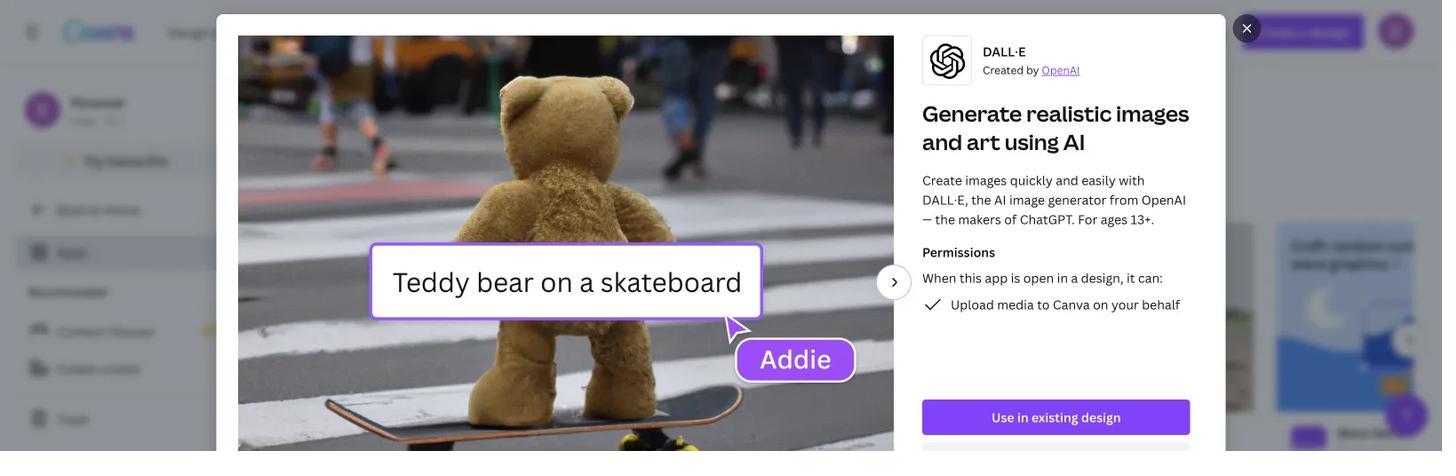 Task type: locate. For each thing, give the bounding box(es) containing it.
your right see
[[1178, 236, 1210, 256]]

0 vertical spatial generate
[[923, 99, 1023, 128]]

for inside button
[[598, 79, 618, 96]]

1 horizontal spatial a
[[1072, 270, 1079, 287]]

1 vertical spatial the
[[936, 211, 956, 228]]

try
[[85, 152, 104, 169]]

the
[[972, 192, 992, 208], [936, 211, 956, 228]]

1 vertical spatial a
[[100, 361, 107, 377]]

0 vertical spatial openai
[[1042, 63, 1081, 77]]

0 horizontal spatial for
[[598, 79, 618, 96]]

magic
[[1080, 424, 1116, 441]]

1 vertical spatial generate
[[261, 236, 324, 256]]

try canva pro
[[85, 152, 168, 169]]

and
[[1034, 79, 1057, 96], [923, 128, 963, 156], [1056, 172, 1079, 189], [737, 172, 763, 192], [1122, 236, 1148, 256], [261, 254, 287, 273]]

your right the on
[[1112, 297, 1140, 313]]

create down the 'content'
[[57, 361, 97, 377]]

1 vertical spatial it
[[1127, 270, 1136, 287]]

1 horizontal spatial create
[[776, 236, 822, 256]]

publish
[[1060, 79, 1105, 96]]

0 vertical spatial magic media image
[[1020, 287, 1254, 412]]

create
[[923, 172, 963, 189], [776, 236, 822, 256], [57, 361, 97, 377]]

for down generator
[[1079, 211, 1098, 228]]

the up makers
[[972, 192, 992, 208]]

1 vertical spatial canva
[[1053, 297, 1091, 313]]

create left dynamic
[[776, 236, 822, 256]]

Input field to search for apps search field
[[281, 70, 554, 104]]

1 horizontal spatial art
[[967, 128, 1001, 156]]

create a team button
[[14, 351, 231, 387]]

the right —
[[936, 211, 956, 228]]

in right use on the right of page
[[1018, 409, 1029, 426]]

to down open
[[1038, 297, 1050, 313]]

shade image
[[776, 427, 812, 452]]

1 vertical spatial imagen image
[[518, 427, 554, 452]]

0 vertical spatial generate realistic images and art using ai
[[923, 99, 1190, 156]]

0 vertical spatial wave generator image
[[1278, 287, 1443, 412]]

1 horizontal spatial generate realistic images and art using ai
[[923, 99, 1190, 156]]

0 horizontal spatial it
[[1084, 236, 1093, 256]]

it left can:
[[1127, 270, 1136, 287]]

openai inside dall·e created by openai
[[1042, 63, 1081, 77]]

dall·e inside dall·e created by openai
[[983, 43, 1026, 60]]

1 horizontal spatial dall·e
[[983, 43, 1026, 60]]

0 vertical spatial in
[[1058, 270, 1069, 287]]

1 vertical spatial dall·e
[[307, 424, 350, 441]]

1 horizontal spatial openai
[[1142, 192, 1187, 208]]

existing
[[1032, 409, 1079, 426]]

0 vertical spatial the
[[972, 192, 992, 208]]

we
[[863, 172, 883, 192]]

to right back
[[89, 201, 101, 218]]

art
[[967, 128, 1001, 156], [290, 254, 310, 273]]

generate realistic images and art using ai
[[923, 99, 1190, 156], [261, 236, 435, 273]]

planner
[[109, 324, 155, 341]]

design
[[1082, 409, 1122, 426]]

2 horizontal spatial create
[[923, 172, 963, 189]]

in right open
[[1058, 270, 1069, 287]]

0 horizontal spatial generate
[[261, 236, 324, 256]]

canva left the on
[[1053, 297, 1091, 313]]

1 vertical spatial in
[[1018, 409, 1029, 426]]

dall·e for dall·e created by openai
[[983, 43, 1026, 60]]

apps left we
[[827, 172, 860, 192]]

back to home link
[[14, 192, 231, 228]]

0 horizontal spatial create
[[57, 361, 97, 377]]

dall·e
[[983, 43, 1026, 60], [307, 424, 350, 441]]

magic media image down can:
[[1020, 287, 1254, 412]]

create inside create dynamic palettes to enhance your designs
[[776, 236, 822, 256]]

0 vertical spatial art
[[967, 128, 1001, 156]]

canva right try
[[107, 152, 144, 169]]

openai up share and publish
[[1042, 63, 1081, 77]]

your for create dynamic palettes to enhance your designs
[[839, 254, 871, 273]]

think
[[886, 172, 921, 192]]

1 vertical spatial create
[[776, 236, 822, 256]]

0 horizontal spatial using
[[313, 254, 350, 273]]

up,
[[1097, 236, 1118, 256]]

ai-powered
[[670, 79, 739, 96]]

1 vertical spatial using
[[313, 254, 350, 273]]

create up dall·e,
[[923, 172, 963, 189]]

for left you in the top of the page
[[598, 79, 618, 96]]

dall·e image
[[246, 287, 481, 412], [261, 427, 296, 452]]

for you
[[598, 79, 643, 96]]

—
[[923, 211, 933, 228]]

0 horizontal spatial dall·e
[[307, 424, 350, 441]]

0 vertical spatial apps
[[859, 132, 929, 171]]

a left "turn"
[[1072, 270, 1079, 287]]

permissions when this app is open in a design, it can:
[[923, 244, 1164, 287]]

0 horizontal spatial art
[[290, 254, 310, 273]]

ai
[[1064, 128, 1086, 156], [995, 192, 1007, 208], [354, 254, 368, 273], [619, 254, 633, 273]]

using
[[1005, 128, 1060, 156], [313, 254, 350, 273]]

generator
[[1049, 192, 1107, 208]]

1 horizontal spatial in
[[1058, 270, 1069, 287]]

your inside dream it up, and see your words turn into visuals
[[1178, 236, 1210, 256]]

a inside permissions when this app is open in a design, it can:
[[1072, 270, 1079, 287]]

wave generator image up wave on the bottom of page
[[1278, 287, 1443, 412]]

magic media image
[[1020, 287, 1254, 412], [1034, 427, 1070, 452]]

1 horizontal spatial for
[[1079, 211, 1098, 228]]

1 vertical spatial for
[[1079, 211, 1098, 228]]

ai inside turn your text into photorealistic ai images
[[619, 254, 633, 273]]

1 horizontal spatial it
[[1127, 270, 1136, 287]]

create for create a team
[[57, 361, 97, 377]]

wave
[[1338, 424, 1371, 441]]

it left up,
[[1084, 236, 1093, 256]]

content planner
[[57, 324, 155, 341]]

create inside create images quickly and easily with dall·e, the ai image generator from openai — the makers of chatgpt. for ages 13+.
[[923, 172, 963, 189]]

media
[[998, 297, 1035, 313]]

your for dream it up, and see your words turn into visuals
[[1178, 236, 1210, 256]]

apps link
[[14, 235, 231, 270]]

dall·e for dall·e
[[307, 424, 350, 441]]

0 vertical spatial canva
[[107, 152, 144, 169]]

0 vertical spatial dall·e
[[983, 43, 1026, 60]]

1 horizontal spatial generate
[[923, 99, 1023, 128]]

0 vertical spatial it
[[1084, 236, 1093, 256]]

design essentials button
[[855, 69, 982, 105]]

13+.
[[1131, 211, 1155, 228]]

create for create dynamic palettes to enhance your designs
[[776, 236, 822, 256]]

into right text
[[619, 236, 647, 256]]

a
[[1072, 270, 1079, 287], [100, 361, 107, 377]]

realistic
[[1027, 99, 1112, 128], [328, 236, 383, 256]]

create a team
[[57, 361, 140, 377]]

wave generator image left wave on the bottom of page
[[1292, 427, 1327, 452]]

try canva pro button
[[14, 144, 231, 178]]

generate
[[923, 99, 1023, 128], [261, 236, 324, 256]]

craft
[[1292, 236, 1327, 256]]

upload
[[951, 297, 995, 313]]

see
[[1151, 236, 1175, 256]]

trash link
[[14, 402, 231, 437]]

images inside create images quickly and easily with dall·e, the ai image generator from openai — the makers of chatgpt. for ages 13+.
[[966, 172, 1008, 189]]

openai up 13+.
[[1142, 192, 1187, 208]]

use in existing design
[[992, 409, 1122, 426]]

pro
[[147, 152, 168, 169]]

into right "turn"
[[1112, 254, 1140, 273]]

to up this
[[949, 236, 963, 256]]

0 horizontal spatial openai
[[1042, 63, 1081, 77]]

dynamic
[[826, 236, 885, 256]]

2 vertical spatial create
[[57, 361, 97, 377]]

images inside turn your text into photorealistic ai images
[[637, 254, 685, 273]]

1 vertical spatial to
[[949, 236, 963, 256]]

0 vertical spatial for
[[598, 79, 618, 96]]

chatgpt.
[[1020, 211, 1076, 228]]

your left designs
[[839, 254, 871, 273]]

apps up think
[[859, 132, 929, 171]]

content
[[57, 324, 106, 341]]

0 horizontal spatial a
[[100, 361, 107, 377]]

and inside button
[[1034, 79, 1057, 96]]

ages
[[1101, 211, 1128, 228]]

apps
[[859, 132, 929, 171], [827, 172, 860, 192]]

0 vertical spatial to
[[89, 201, 101, 218]]

0 horizontal spatial in
[[1018, 409, 1029, 426]]

1 horizontal spatial canva
[[1053, 297, 1091, 313]]

is
[[1011, 270, 1021, 287]]

0 vertical spatial create
[[923, 172, 963, 189]]

imagen
[[565, 424, 609, 441]]

0 horizontal spatial realistic
[[328, 236, 383, 256]]

create dynamic palettes to enhance your designs
[[776, 236, 963, 273]]

into inside dream it up, and see your words turn into visuals
[[1112, 254, 1140, 273]]

words
[[1034, 254, 1076, 273]]

dall·e created by openai
[[983, 43, 1081, 77]]

2 vertical spatial to
[[1038, 297, 1050, 313]]

0 horizontal spatial into
[[619, 236, 647, 256]]

0 horizontal spatial canva
[[107, 152, 144, 169]]

with
[[1120, 172, 1145, 189]]

created
[[983, 63, 1024, 77]]

photorealistic
[[518, 254, 615, 273]]

the
[[666, 172, 692, 192]]

create images quickly and easily with dall·e, the ai image generator from openai — the makers of chatgpt. for ages 13+.
[[923, 172, 1187, 228]]

0 vertical spatial realistic
[[1027, 99, 1112, 128]]

shade image
[[762, 287, 997, 412]]

create inside button
[[57, 361, 97, 377]]

free
[[71, 113, 94, 128]]

permissions
[[923, 244, 996, 261]]

turn
[[1079, 254, 1109, 273]]

for inside create images quickly and easily with dall·e, the ai image generator from openai — the makers of chatgpt. for ages 13+.
[[1079, 211, 1098, 228]]

apps
[[57, 244, 87, 261]]

1 horizontal spatial to
[[949, 236, 963, 256]]

images
[[1117, 99, 1190, 128], [966, 172, 1008, 189], [387, 236, 435, 256], [637, 254, 685, 273]]

turn your text into photorealistic ai images
[[518, 236, 685, 273]]

recommended
[[28, 285, 107, 300]]

0 vertical spatial a
[[1072, 270, 1079, 287]]

magic media
[[1080, 424, 1156, 441]]

to
[[89, 201, 101, 218], [949, 236, 963, 256], [1038, 297, 1050, 313]]

your left text
[[553, 236, 585, 256]]

your inside create dynamic palettes to enhance your designs
[[839, 254, 871, 273]]

wave generator image
[[1278, 287, 1443, 412], [1292, 427, 1327, 452]]

0 horizontal spatial generate realistic images and art using ai
[[261, 236, 435, 273]]

magic media image down existing at the bottom
[[1034, 427, 1070, 452]]

0 vertical spatial using
[[1005, 128, 1060, 156]]

you
[[621, 79, 643, 96]]

quickly
[[1011, 172, 1053, 189]]

in
[[1058, 270, 1069, 287], [1018, 409, 1029, 426]]

1 vertical spatial openai
[[1142, 192, 1187, 208]]

1 vertical spatial art
[[290, 254, 310, 273]]

1 horizontal spatial into
[[1112, 254, 1140, 273]]

imagen image
[[504, 287, 739, 412], [518, 427, 554, 452]]

your inside turn your text into photorealistic ai images
[[553, 236, 585, 256]]

your
[[553, 236, 585, 256], [1178, 236, 1210, 256], [839, 254, 871, 273], [1112, 297, 1140, 313]]

1 vertical spatial magic media image
[[1034, 427, 1070, 452]]

a left 'team'
[[100, 361, 107, 377]]

dall·e,
[[923, 192, 969, 208]]

ai-
[[670, 79, 687, 96]]



Task type: describe. For each thing, give the bounding box(es) containing it.
it inside dream it up, and see your words turn into visuals
[[1084, 236, 1093, 256]]

visuals
[[1143, 254, 1191, 273]]

ai inside create images quickly and easily with dall·e, the ai image generator from openai — the makers of chatgpt. for ages 13+.
[[995, 192, 1007, 208]]

from
[[1110, 192, 1139, 208]]

1 vertical spatial generate realistic images and art using ai
[[261, 236, 435, 273]]

1 vertical spatial wave generator image
[[1292, 427, 1327, 452]]

0 horizontal spatial the
[[936, 211, 956, 228]]

when
[[923, 270, 957, 287]]

a inside button
[[100, 361, 107, 377]]

it inside permissions when this app is open in a design, it can:
[[1127, 270, 1136, 287]]

back
[[57, 201, 86, 218]]

upload media to canva on your behalf
[[951, 297, 1181, 313]]

essentials
[[911, 79, 970, 96]]

greatest
[[767, 172, 823, 192]]

easily
[[1082, 172, 1116, 189]]

0 vertical spatial dall·e image
[[246, 287, 481, 412]]

trending apps the latest and greatest apps we think you'll love
[[666, 132, 994, 192]]

your for upload media to canva on your behalf
[[1112, 297, 1140, 313]]

in inside the use in existing design dropdown button
[[1018, 409, 1029, 426]]

content planner link
[[14, 315, 231, 350]]

for you button
[[587, 69, 655, 105]]

powered
[[687, 79, 739, 96]]

create for create images quickly and easily with dall·e, the ai image generator from openai — the makers of chatgpt. for ages 13+.
[[923, 172, 963, 189]]

dream it up, and see your words turn into visuals
[[1034, 236, 1210, 273]]

customi
[[1388, 236, 1443, 256]]

behalf
[[1143, 297, 1181, 313]]

1 vertical spatial realistic
[[328, 236, 383, 256]]

in inside permissions when this app is open in a design, it can:
[[1058, 270, 1069, 287]]

love
[[965, 172, 994, 192]]

image
[[1010, 192, 1046, 208]]

this
[[960, 270, 982, 287]]

random
[[1331, 236, 1385, 256]]

dream
[[1034, 236, 1080, 256]]

latest
[[695, 172, 734, 192]]

to inside create dynamic palettes to enhance your designs
[[949, 236, 963, 256]]

back to home
[[57, 201, 140, 218]]

ai-powered button
[[658, 69, 751, 105]]

enhance
[[776, 254, 835, 273]]

0 horizontal spatial to
[[89, 201, 101, 218]]

1 horizontal spatial using
[[1005, 128, 1060, 156]]

canva inside button
[[107, 152, 144, 169]]

top level navigation element
[[156, 14, 714, 50]]

and inside trending apps the latest and greatest apps we think you'll love
[[737, 172, 763, 192]]

1 vertical spatial apps
[[827, 172, 860, 192]]

and inside dream it up, and see your words turn into visuals
[[1122, 236, 1148, 256]]

into inside turn your text into photorealistic ai images
[[619, 236, 647, 256]]

openai link
[[1042, 63, 1081, 77]]

generator
[[1374, 424, 1435, 441]]

can:
[[1139, 270, 1164, 287]]

makers
[[959, 211, 1002, 228]]

2 horizontal spatial to
[[1038, 297, 1050, 313]]

app
[[985, 270, 1008, 287]]

free •
[[71, 113, 101, 128]]

1 horizontal spatial realistic
[[1027, 99, 1112, 128]]

home
[[104, 201, 140, 218]]

by
[[1027, 63, 1040, 77]]

use in existing design button
[[923, 400, 1191, 436]]

design,
[[1082, 270, 1124, 287]]

share
[[997, 79, 1031, 96]]

productivity
[[766, 79, 840, 96]]

and inside create images quickly and easily with dall·e, the ai image generator from openai — the makers of chatgpt. for ages 13+.
[[1056, 172, 1079, 189]]

1 horizontal spatial the
[[972, 192, 992, 208]]

share and publish button
[[985, 69, 1116, 105]]

you'll
[[924, 172, 961, 192]]

personal
[[71, 94, 124, 111]]

1 vertical spatial dall·e image
[[261, 427, 296, 452]]

design essentials
[[867, 79, 970, 96]]

wave generator
[[1338, 424, 1435, 441]]

•
[[97, 113, 101, 128]]

trending
[[731, 132, 853, 171]]

0 vertical spatial imagen image
[[504, 287, 739, 412]]

text
[[588, 236, 616, 256]]

on
[[1094, 297, 1109, 313]]

turn
[[518, 236, 550, 256]]

productivity button
[[755, 69, 852, 105]]

palettes
[[888, 236, 945, 256]]

design
[[867, 79, 908, 96]]

media
[[1119, 424, 1156, 441]]

shade
[[822, 424, 860, 441]]

openai inside create images quickly and easily with dall·e, the ai image generator from openai — the makers of chatgpt. for ages 13+.
[[1142, 192, 1187, 208]]

use
[[992, 409, 1015, 426]]

team
[[110, 361, 140, 377]]



Task type: vqa. For each thing, say whether or not it's contained in the screenshot.
Magic Media image
yes



